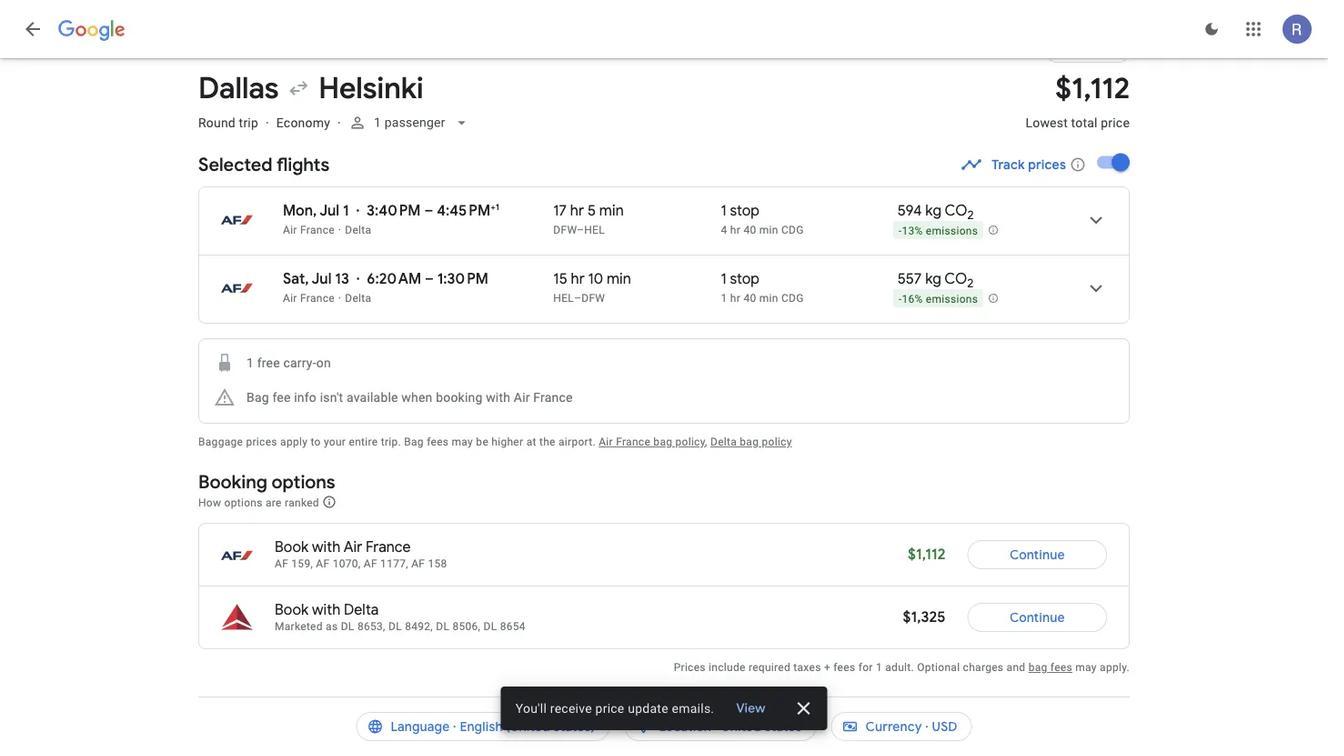 Task type: vqa. For each thing, say whether or not it's contained in the screenshot.
the Air in Book with Air France AF 159, AF 1070, AF 1177, AF 158
yes



Task type: locate. For each thing, give the bounding box(es) containing it.
1 vertical spatial bag
[[404, 436, 424, 449]]

options up 'ranked'
[[272, 471, 335, 494]]

1 vertical spatial prices
[[246, 436, 277, 449]]

bag left fee
[[247, 390, 269, 405]]

prices left apply
[[246, 436, 277, 449]]

1 vertical spatial co
[[945, 270, 968, 288]]

with inside book with delta marketed as dl 8653, dl 8492, dl 8506, dl 8654
[[312, 601, 341, 620]]

with
[[486, 390, 511, 405], [312, 538, 341, 557], [312, 601, 341, 620]]

1 vertical spatial $1,112
[[908, 546, 946, 564]]

hr right 4 on the top right of the page
[[731, 224, 741, 237]]

bag right and
[[1029, 662, 1048, 674]]

2 up -16% emissions in the right top of the page
[[968, 275, 974, 291]]

0 vertical spatial options
[[272, 471, 335, 494]]

share button
[[1047, 41, 1130, 63]]

1 horizontal spatial bag
[[404, 436, 424, 449]]

continue
[[1010, 547, 1065, 563], [1010, 610, 1065, 626]]

1 vertical spatial cdg
[[782, 292, 804, 305]]

0 horizontal spatial $1,112
[[908, 546, 946, 564]]

557 kg co 2
[[898, 270, 974, 291]]

0 vertical spatial 2
[[968, 207, 974, 223]]

dallas
[[198, 70, 279, 107]]

dl right 8653,
[[389, 621, 402, 633]]

english
[[460, 719, 503, 735]]

book inside book with delta marketed as dl 8653, dl 8492, dl 8506, dl 8654
[[275, 601, 309, 620]]

cdg down layover (1 of 1) is a 4 hr 40 min layover at paris charles de gaulle airport in paris. element
[[782, 292, 804, 305]]

$1,112 up 'total'
[[1056, 70, 1130, 107]]

Dallas to Helsinki and back text field
[[198, 70, 1004, 107]]

1 horizontal spatial hel
[[584, 224, 605, 237]]

kg for 594
[[926, 202, 942, 220]]

with right booking
[[486, 390, 511, 405]]

dl right as
[[341, 621, 355, 633]]

 image left departure time: 3:40 pm. text field
[[356, 202, 360, 220]]

1 vertical spatial with
[[312, 538, 341, 557]]

40 right 4 on the top right of the page
[[744, 224, 757, 237]]

book
[[275, 538, 309, 557], [275, 601, 309, 620]]

2 for 557 kg co
[[968, 275, 974, 291]]

min down layover (1 of 1) is a 4 hr 40 min layover at paris charles de gaulle airport in paris. element
[[760, 292, 779, 305]]

min right 5
[[600, 202, 624, 220]]

france up the the
[[534, 390, 573, 405]]

1 40 from the top
[[744, 224, 757, 237]]

stop up layover (1 of 1) is a 4 hr 40 min layover at paris charles de gaulle airport in paris. element
[[730, 202, 760, 220]]

kg inside 594 kg co 2
[[926, 202, 942, 220]]

 image inside departing flight on monday, july 1. leaves dallas/fort worth international airport at 3:40 pm on monday, july 1 and arrives at helsinki airport at 4:45 pm on tuesday, july 2. element
[[356, 202, 360, 220]]

0 vertical spatial kg
[[926, 202, 942, 220]]

book inside book with air france af 159, af 1070, af 1177, af 158
[[275, 538, 309, 557]]

united
[[722, 719, 762, 735]]

trip
[[239, 115, 258, 130]]

bag left ,
[[654, 436, 673, 449]]

 image for 3:40 pm
[[356, 202, 360, 220]]

learn more about tracked prices image
[[1070, 157, 1087, 173]]

min right 4 on the top right of the page
[[760, 224, 779, 237]]

6:20 am – 1:30 pm
[[367, 270, 489, 288]]

delta up 8653,
[[344, 601, 379, 620]]

1 vertical spatial stop
[[730, 270, 760, 288]]

 image inside return flight on saturday, july 13. leaves helsinki airport at 6:20 am on saturday, july 13 and arrives at dallas/fort worth international airport at 1:30 pm on saturday, july 13. 'element'
[[357, 270, 360, 288]]

are
[[266, 496, 282, 509]]

af left 159,
[[275, 558, 289, 571]]

fees right and
[[1051, 662, 1073, 674]]

min
[[600, 202, 624, 220], [760, 224, 779, 237], [607, 270, 632, 288], [760, 292, 779, 305]]

prices left learn more about tracked prices image at the top of the page
[[1029, 157, 1067, 173]]

2 stop from the top
[[730, 270, 760, 288]]

1070,
[[333, 558, 361, 571]]

16%
[[902, 293, 923, 306]]

3 af from the left
[[364, 558, 378, 571]]

$1,112
[[1056, 70, 1130, 107], [908, 546, 946, 564]]

2 inside 594 kg co 2
[[968, 207, 974, 223]]

1 vertical spatial dfw
[[582, 292, 605, 305]]

co up -13% emissions
[[945, 202, 968, 220]]

+1
[[491, 202, 499, 213]]

air france down 'mon, jul 1'
[[283, 224, 335, 237]]

1325 US dollars text field
[[903, 608, 946, 627]]

you'll
[[516, 701, 547, 716]]

0 vertical spatial $1,112
[[1056, 70, 1130, 107]]

2 vertical spatial with
[[312, 601, 341, 620]]

0 horizontal spatial policy
[[676, 436, 705, 449]]

0 vertical spatial book
[[275, 538, 309, 557]]

main content
[[198, 26, 1143, 675]]

flight details. departing flight on monday, july 1. leaves dallas/fort worth international airport at 3:40 pm on monday, july 1 and arrives at helsinki airport at 4:45 pm on tuesday, july 2. image
[[1075, 198, 1118, 242]]

co inside 594 kg co 2
[[945, 202, 968, 220]]

book up 159,
[[275, 538, 309, 557]]

hr
[[570, 202, 584, 220], [731, 224, 741, 237], [571, 270, 585, 288], [731, 292, 741, 305]]

on
[[316, 355, 331, 370]]

france up the 1177,
[[366, 538, 411, 557]]

1 vertical spatial kg
[[926, 270, 942, 288]]

cdg inside 1 stop 4 hr 40 min cdg
[[782, 224, 804, 237]]

2 cdg from the top
[[782, 292, 804, 305]]

france
[[300, 224, 335, 237], [300, 292, 335, 305], [534, 390, 573, 405], [616, 436, 651, 449], [366, 538, 411, 557]]

2 2 from the top
[[968, 275, 974, 291]]

1 stop 4 hr 40 min cdg
[[721, 202, 804, 237]]

40 inside 1 stop 4 hr 40 min cdg
[[744, 224, 757, 237]]

kg up -16% emissions in the right top of the page
[[926, 270, 942, 288]]

dl left 8654
[[484, 621, 497, 633]]

prices for track
[[1029, 157, 1067, 173]]

fees right +
[[834, 662, 856, 674]]

2 40 from the top
[[744, 292, 757, 305]]

selected
[[198, 153, 273, 176]]

2 inside 557 kg co 2
[[968, 275, 974, 291]]

cdg
[[782, 224, 804, 237], [782, 292, 804, 305]]

$1,112 for $1,112 lowest total price
[[1056, 70, 1130, 107]]

,
[[705, 436, 708, 449]]

0 vertical spatial may
[[452, 436, 473, 449]]

- down 557
[[899, 293, 902, 306]]

0 vertical spatial air france
[[283, 224, 335, 237]]

2 kg from the top
[[926, 270, 942, 288]]

delta right ,
[[711, 436, 737, 449]]

0 vertical spatial  image
[[356, 202, 360, 220]]

may
[[452, 436, 473, 449], [1076, 662, 1097, 674]]

departing flight on monday, july 1. leaves dallas/fort worth international airport at 3:40 pm on monday, july 1 and arrives at helsinki airport at 4:45 pm on tuesday, july 2. element
[[283, 202, 499, 220]]

hr down 1 stop 4 hr 40 min cdg
[[731, 292, 741, 305]]

min inside 15 hr 10 min hel – dfw
[[607, 270, 632, 288]]

jul right mon,
[[320, 202, 340, 220]]

min right 10
[[607, 270, 632, 288]]

0 vertical spatial bag
[[247, 390, 269, 405]]

None text field
[[1026, 70, 1130, 147]]

currency
[[866, 719, 922, 735]]

$1,112 for $1,112
[[908, 546, 946, 564]]

options down the booking at the left
[[224, 496, 263, 509]]

159,
[[292, 558, 313, 571]]

prices for baggage
[[246, 436, 277, 449]]

delta
[[345, 224, 372, 237], [345, 292, 372, 305], [711, 436, 737, 449], [344, 601, 379, 620]]

 image right 13
[[357, 270, 360, 288]]

0 vertical spatial emissions
[[926, 225, 979, 237]]

book for book with delta
[[275, 601, 309, 620]]

total duration 17 hr 5 min. element
[[554, 202, 721, 223]]

continue button for $1,325
[[968, 596, 1108, 640]]

1 vertical spatial continue button
[[968, 596, 1108, 640]]

1 passenger button
[[341, 101, 478, 145]]

1 vertical spatial continue
[[1010, 610, 1065, 626]]

0 vertical spatial continue
[[1010, 547, 1065, 563]]

1 horizontal spatial policy
[[762, 436, 792, 449]]

1 horizontal spatial price
[[1101, 115, 1130, 130]]

be
[[476, 436, 489, 449]]

- for 557 kg co
[[899, 293, 902, 306]]

hr inside 1 stop 4 hr 40 min cdg
[[731, 224, 741, 237]]

0 vertical spatial co
[[945, 202, 968, 220]]

1 vertical spatial -
[[899, 293, 902, 306]]

0 vertical spatial 1 stop flight. element
[[721, 202, 760, 223]]

 image right trip
[[266, 115, 269, 130]]

book up marketed
[[275, 601, 309, 620]]

0 horizontal spatial bag
[[247, 390, 269, 405]]

round
[[198, 115, 236, 130]]

1 vertical spatial may
[[1076, 662, 1097, 674]]

1112 us dollars element
[[1056, 70, 1130, 107]]

hr right 15
[[571, 270, 585, 288]]

- down 594 in the right of the page
[[899, 225, 902, 237]]

1 horizontal spatial options
[[272, 471, 335, 494]]

book with delta marketed as dl 8653, dl 8492, dl 8506, dl 8654
[[275, 601, 526, 633]]

40 inside 1 stop 1 hr 40 min cdg
[[744, 292, 757, 305]]

stop for 15 hr 10 min
[[730, 270, 760, 288]]

2 continue from the top
[[1010, 610, 1065, 626]]

0 horizontal spatial dfw
[[554, 224, 577, 237]]

prices
[[1029, 157, 1067, 173], [246, 436, 277, 449]]

book with air france af 159, af 1070, af 1177, af 158
[[275, 538, 447, 571]]

learn more about booking options element
[[322, 492, 337, 512]]

0 vertical spatial price
[[1101, 115, 1130, 130]]

1 1 stop flight. element from the top
[[721, 202, 760, 223]]

hel down 5
[[584, 224, 605, 237]]

emissions down 594 kg co 2
[[926, 225, 979, 237]]

1 continue from the top
[[1010, 547, 1065, 563]]

1 inside 1 stop 4 hr 40 min cdg
[[721, 202, 727, 220]]

2 book from the top
[[275, 601, 309, 620]]

stop inside 1 stop 4 hr 40 min cdg
[[730, 202, 760, 220]]

2 emissions from the top
[[926, 293, 979, 306]]

optional
[[918, 662, 960, 674]]

round trip
[[198, 115, 258, 130]]

 image
[[356, 202, 360, 220], [357, 270, 360, 288]]

dl
[[341, 621, 355, 633], [389, 621, 402, 633], [436, 621, 450, 633], [484, 621, 497, 633]]

with for france
[[312, 538, 341, 557]]

1 stop from the top
[[730, 202, 760, 220]]

dl left 8506,
[[436, 621, 450, 633]]

-
[[899, 225, 902, 237], [899, 293, 902, 306]]

0 horizontal spatial prices
[[246, 436, 277, 449]]

bag right ,
[[740, 436, 759, 449]]

may left be
[[452, 436, 473, 449]]

emissions down 557 kg co 2
[[926, 293, 979, 306]]

40 down 1 stop 4 hr 40 min cdg
[[744, 292, 757, 305]]

0 vertical spatial dfw
[[554, 224, 577, 237]]

air right airport. in the left bottom of the page
[[599, 436, 613, 449]]

af right 159,
[[316, 558, 330, 571]]

1 kg from the top
[[926, 202, 942, 220]]

kg inside 557 kg co 2
[[926, 270, 942, 288]]

1 vertical spatial book
[[275, 601, 309, 620]]

with up 1070,
[[312, 538, 341, 557]]

2
[[968, 207, 974, 223], [968, 275, 974, 291]]

fees left be
[[427, 436, 449, 449]]

1 cdg from the top
[[782, 224, 804, 237]]

france inside book with air france af 159, af 1070, af 1177, af 158
[[366, 538, 411, 557]]

1 continue button from the top
[[968, 533, 1108, 577]]

2 continue button from the top
[[968, 596, 1108, 640]]

co for 594 kg co
[[945, 202, 968, 220]]

1 stop flight. element down 4 on the top right of the page
[[721, 270, 760, 291]]

0 vertical spatial prices
[[1029, 157, 1067, 173]]

1 horizontal spatial prices
[[1029, 157, 1067, 173]]

af left 158
[[412, 558, 425, 571]]

0 vertical spatial 40
[[744, 224, 757, 237]]

air up 1070,
[[344, 538, 362, 557]]

stop inside 1 stop 1 hr 40 min cdg
[[730, 270, 760, 288]]

1 vertical spatial hel
[[554, 292, 574, 305]]

0 horizontal spatial price
[[596, 701, 625, 716]]

1 emissions from the top
[[926, 225, 979, 237]]

1 vertical spatial air france
[[283, 292, 335, 305]]

0 vertical spatial stop
[[730, 202, 760, 220]]

book for book with air france
[[275, 538, 309, 557]]

marketed
[[275, 621, 323, 633]]

prices
[[674, 662, 706, 674]]

2 co from the top
[[945, 270, 968, 288]]

6:20 am
[[367, 270, 421, 288]]

mon,
[[283, 202, 317, 220]]

continue button for $1,112
[[968, 533, 1108, 577]]

air france for mon,
[[283, 224, 335, 237]]

3 dl from the left
[[436, 621, 450, 633]]

1 dl from the left
[[341, 621, 355, 633]]

list
[[199, 187, 1129, 323]]

free
[[257, 355, 280, 370]]

1 vertical spatial emissions
[[926, 293, 979, 306]]

1 inside popup button
[[374, 115, 381, 130]]

– inside the 17 hr 5 min dfw – hel
[[577, 224, 584, 237]]

1 stop flight. element up 4 on the top right of the page
[[721, 202, 760, 223]]

hel inside 15 hr 10 min hel – dfw
[[554, 292, 574, 305]]

0 vertical spatial cdg
[[782, 224, 804, 237]]

kg up -13% emissions
[[926, 202, 942, 220]]

0 horizontal spatial options
[[224, 496, 263, 509]]

0 vertical spatial hel
[[584, 224, 605, 237]]

apply
[[280, 436, 308, 449]]

none text field containing $1,112
[[1026, 70, 1130, 147]]

france down 'mon, jul 1'
[[300, 224, 335, 237]]

1177,
[[381, 558, 409, 571]]

2  image from the top
[[357, 270, 360, 288]]

1 horizontal spatial bag
[[740, 436, 759, 449]]

air france
[[283, 224, 335, 237], [283, 292, 335, 305]]

policy right ,
[[762, 436, 792, 449]]

3:40 pm – 4:45 pm +1
[[367, 202, 499, 220]]

$1,325
[[903, 608, 946, 627]]

share
[[1081, 44, 1116, 60]]

1 horizontal spatial dfw
[[582, 292, 605, 305]]

air france down sat, jul 13 at top left
[[283, 292, 335, 305]]

1 vertical spatial  image
[[357, 270, 360, 288]]

0 horizontal spatial hel
[[554, 292, 574, 305]]

and
[[1007, 662, 1026, 674]]

 image
[[266, 115, 269, 130], [338, 115, 341, 130], [338, 224, 342, 237], [338, 292, 342, 305]]

af left the 1177,
[[364, 558, 378, 571]]

learn more about booking options image
[[322, 495, 337, 510]]

1 vertical spatial 1 stop flight. element
[[721, 270, 760, 291]]

jul left 13
[[312, 270, 332, 288]]

557
[[898, 270, 922, 288]]

1 vertical spatial 40
[[744, 292, 757, 305]]

when
[[402, 390, 433, 405]]

with inside book with air france af 159, af 1070, af 1177, af 158
[[312, 538, 341, 557]]

cdg inside 1 stop 1 hr 40 min cdg
[[782, 292, 804, 305]]

isn't
[[320, 390, 343, 405]]

1 2 from the top
[[968, 207, 974, 223]]

co for 557 kg co
[[945, 270, 968, 288]]

1 vertical spatial price
[[596, 701, 625, 716]]

0 vertical spatial -
[[899, 225, 902, 237]]

to
[[311, 436, 321, 449]]

1  image from the top
[[356, 202, 360, 220]]

2 dl from the left
[[389, 621, 402, 633]]

the
[[540, 436, 556, 449]]

trip.
[[381, 436, 401, 449]]

2 up -13% emissions
[[968, 207, 974, 223]]

price left update
[[596, 701, 625, 716]]

1 horizontal spatial $1,112
[[1056, 70, 1130, 107]]

hel down 15
[[554, 292, 574, 305]]

for
[[859, 662, 873, 674]]

+
[[824, 662, 831, 674]]

 image down 13
[[338, 292, 342, 305]]

2 air france from the top
[[283, 292, 335, 305]]

1 - from the top
[[899, 225, 902, 237]]

your
[[324, 436, 346, 449]]

continue for $1,112
[[1010, 547, 1065, 563]]

include
[[709, 662, 746, 674]]

0 vertical spatial continue button
[[968, 533, 1108, 577]]

1 vertical spatial options
[[224, 496, 263, 509]]

with up as
[[312, 601, 341, 620]]

hr left 5
[[570, 202, 584, 220]]

dfw down 17
[[554, 224, 577, 237]]

required
[[749, 662, 791, 674]]

1 book from the top
[[275, 538, 309, 557]]

total duration 15 hr 10 min. element
[[554, 270, 721, 291]]

english (united states)
[[460, 719, 596, 735]]

may left apply.
[[1076, 662, 1097, 674]]

$1,112 up 1325 us dollars text field
[[908, 546, 946, 564]]

air
[[283, 224, 297, 237], [283, 292, 297, 305], [514, 390, 530, 405], [599, 436, 613, 449], [344, 538, 362, 557]]

dfw inside the 17 hr 5 min dfw – hel
[[554, 224, 577, 237]]

price right 'total'
[[1101, 115, 1130, 130]]

1 vertical spatial jul
[[312, 270, 332, 288]]

1 co from the top
[[945, 202, 968, 220]]

bag right trip.
[[404, 436, 424, 449]]

0 horizontal spatial may
[[452, 436, 473, 449]]

dfw down 10
[[582, 292, 605, 305]]

delta down 13
[[345, 292, 372, 305]]

usd
[[932, 719, 958, 735]]

cdg up 1 stop 1 hr 40 min cdg
[[782, 224, 804, 237]]

air down sat,
[[283, 292, 297, 305]]

0 vertical spatial jul
[[320, 202, 340, 220]]

co inside 557 kg co 2
[[945, 270, 968, 288]]

policy left delta bag policy link
[[676, 436, 705, 449]]

594
[[898, 202, 922, 220]]

1 vertical spatial 2
[[968, 275, 974, 291]]

co up -16% emissions in the right top of the page
[[945, 270, 968, 288]]

$1,112 inside $1,112 lowest total price
[[1056, 70, 1130, 107]]

return flight on saturday, july 13. leaves helsinki airport at 6:20 am on saturday, july 13 and arrives at dallas/fort worth international airport at 1:30 pm on saturday, july 13. element
[[283, 270, 489, 288]]

1 stop flight. element
[[721, 202, 760, 223], [721, 270, 760, 291]]

2 1 stop flight. element from the top
[[721, 270, 760, 291]]

1 air france from the top
[[283, 224, 335, 237]]

2 - from the top
[[899, 293, 902, 306]]

af
[[275, 558, 289, 571], [316, 558, 330, 571], [364, 558, 378, 571], [412, 558, 425, 571]]

stop down 1 stop 4 hr 40 min cdg
[[730, 270, 760, 288]]



Task type: describe. For each thing, give the bounding box(es) containing it.
dfw inside 15 hr 10 min hel – dfw
[[582, 292, 605, 305]]

1 stop 1 hr 40 min cdg
[[721, 270, 804, 305]]

jul for mon,
[[320, 202, 340, 220]]

4 af from the left
[[412, 558, 425, 571]]

options for how
[[224, 496, 263, 509]]

Departure time: 3:40 PM. text field
[[367, 202, 421, 220]]

- for 594 kg co
[[899, 225, 902, 237]]

158
[[428, 558, 447, 571]]

hr inside 15 hr 10 min hel – dfw
[[571, 270, 585, 288]]

1 policy from the left
[[676, 436, 705, 449]]

1 horizontal spatial fees
[[834, 662, 856, 674]]

adult.
[[886, 662, 915, 674]]

air up at
[[514, 390, 530, 405]]

– inside 15 hr 10 min hel – dfw
[[574, 292, 582, 305]]

location
[[659, 719, 712, 735]]

higher
[[492, 436, 524, 449]]

jul for sat,
[[312, 270, 332, 288]]

0 horizontal spatial bag
[[654, 436, 673, 449]]

passenger
[[385, 115, 445, 130]]

continue for $1,325
[[1010, 610, 1065, 626]]

4
[[721, 224, 728, 237]]

with for marketed
[[312, 601, 341, 620]]

update
[[628, 701, 669, 716]]

helsinki
[[319, 70, 424, 107]]

language
[[391, 719, 450, 735]]

Departure time: 6:20 AM. text field
[[367, 270, 421, 288]]

17
[[554, 202, 567, 220]]

main content containing dallas
[[198, 26, 1143, 675]]

1 stop flight. element for 15 hr 10 min
[[721, 270, 760, 291]]

booking options
[[198, 471, 335, 494]]

entire
[[349, 436, 378, 449]]

1:30 pm
[[437, 270, 489, 288]]

prices include required taxes + fees for 1 adult. optional charges and bag fees may apply.
[[674, 662, 1130, 674]]

available
[[347, 390, 398, 405]]

options for booking
[[272, 471, 335, 494]]

delta inside book with delta marketed as dl 8653, dl 8492, dl 8506, dl 8654
[[344, 601, 379, 620]]

-13% emissions
[[899, 225, 979, 237]]

fee
[[273, 390, 291, 405]]

13%
[[902, 225, 923, 237]]

 image right economy
[[338, 115, 341, 130]]

0 horizontal spatial fees
[[427, 436, 449, 449]]

france right airport. in the left bottom of the page
[[616, 436, 651, 449]]

flight details. return flight on saturday, july 13. leaves helsinki airport at 6:20 am on saturday, july 13 and arrives at dallas/fort worth international airport at 1:30 pm on saturday, july 13. image
[[1075, 267, 1118, 310]]

bag fees button
[[1029, 662, 1073, 674]]

1112 US dollars text field
[[908, 546, 946, 564]]

min inside the 17 hr 5 min dfw – hel
[[600, 202, 624, 220]]

40 for 15 hr 10 min
[[744, 292, 757, 305]]

charges
[[963, 662, 1004, 674]]

lowest
[[1026, 115, 1068, 130]]

10
[[588, 270, 604, 288]]

receive
[[550, 701, 592, 716]]

booking
[[198, 471, 268, 494]]

1 horizontal spatial may
[[1076, 662, 1097, 674]]

baggage
[[198, 436, 243, 449]]

price inside $1,112 lowest total price
[[1101, 115, 1130, 130]]

min inside 1 stop 4 hr 40 min cdg
[[760, 224, 779, 237]]

1 stop flight. element for 17 hr 5 min
[[721, 202, 760, 223]]

$1,112 lowest total price
[[1026, 70, 1130, 130]]

states
[[764, 719, 802, 735]]

17 hr 5 min dfw – hel
[[554, 202, 624, 237]]

2 policy from the left
[[762, 436, 792, 449]]

booking
[[436, 390, 483, 405]]

layover (1 of 1) is a 1 hr 40 min layover at paris charles de gaulle airport in paris. element
[[721, 291, 889, 306]]

air inside book with air france af 159, af 1070, af 1177, af 158
[[344, 538, 362, 557]]

Arrival time: 1:30 PM. text field
[[437, 270, 489, 288]]

3:40 pm
[[367, 202, 421, 220]]

1 free carry-on
[[247, 355, 331, 370]]

go back image
[[22, 18, 44, 40]]

emissions for 594 kg co
[[926, 225, 979, 237]]

air down mon,
[[283, 224, 297, 237]]

min inside 1 stop 1 hr 40 min cdg
[[760, 292, 779, 305]]

Flight numbers AF 159, AF 1070, AF 1177, AF 158 text field
[[275, 558, 447, 571]]

as
[[326, 621, 338, 633]]

flights
[[277, 153, 330, 176]]

you'll receive price update emails.
[[516, 701, 715, 716]]

4 dl from the left
[[484, 621, 497, 633]]

bag fee info isn't available when booking with air france
[[247, 390, 573, 405]]

0 vertical spatial with
[[486, 390, 511, 405]]

hr inside 1 stop 1 hr 40 min cdg
[[731, 292, 741, 305]]

view status
[[501, 687, 828, 731]]

cdg for 594 kg co
[[782, 224, 804, 237]]

emissions for 557 kg co
[[926, 293, 979, 306]]

hel inside the 17 hr 5 min dfw – hel
[[584, 224, 605, 237]]

list containing mon, jul 1
[[199, 187, 1129, 323]]

stop for 17 hr 5 min
[[730, 202, 760, 220]]

how options are ranked
[[198, 496, 322, 509]]

track
[[992, 157, 1025, 173]]

40 for 17 hr 5 min
[[744, 224, 757, 237]]

sat,
[[283, 270, 309, 288]]

mon, jul 1
[[283, 202, 349, 220]]

cdg for 557 kg co
[[782, 292, 804, 305]]

united states
[[722, 719, 802, 735]]

view button
[[722, 693, 780, 725]]

baggage prices apply to your entire trip.  bag fees may be higher at the airport. air france bag policy , delta bag policy
[[198, 436, 792, 449]]

4:45 pm
[[437, 202, 491, 220]]

layover (1 of 1) is a 4 hr 40 min layover at paris charles de gaulle airport in paris. element
[[721, 223, 889, 238]]

price inside view status
[[596, 701, 625, 716]]

how
[[198, 496, 221, 509]]

change appearance image
[[1190, 7, 1234, 51]]

8653,
[[358, 621, 386, 633]]

 image for 6:20 am
[[357, 270, 360, 288]]

total
[[1072, 115, 1098, 130]]

-16% emissions
[[899, 293, 979, 306]]

delta down departing flight on monday, july 1. leaves dallas/fort worth international airport at 3:40 pm on monday, july 1 and arrives at helsinki airport at 4:45 pm on tuesday, july 2. element
[[345, 224, 372, 237]]

air france bag policy link
[[599, 436, 705, 449]]

france down sat, jul 13 at top left
[[300, 292, 335, 305]]

(united
[[506, 719, 550, 735]]

info
[[294, 390, 317, 405]]

2 af from the left
[[316, 558, 330, 571]]

 image down 'mon, jul 1'
[[338, 224, 342, 237]]

8506,
[[453, 621, 481, 633]]

track prices
[[992, 157, 1067, 173]]

1 af from the left
[[275, 558, 289, 571]]

at
[[527, 436, 537, 449]]

1 passenger
[[374, 115, 445, 130]]

594 kg co 2
[[898, 202, 974, 223]]

taxes
[[794, 662, 821, 674]]

air france for sat,
[[283, 292, 335, 305]]

2 for 594 kg co
[[968, 207, 974, 223]]

selected flights
[[198, 153, 330, 176]]

2 horizontal spatial bag
[[1029, 662, 1048, 674]]

view
[[736, 701, 766, 717]]

airport.
[[559, 436, 596, 449]]

5
[[588, 202, 596, 220]]

13
[[335, 270, 349, 288]]

apply.
[[1100, 662, 1130, 674]]

hr inside the 17 hr 5 min dfw – hel
[[570, 202, 584, 220]]

economy
[[277, 115, 330, 130]]

Arrival time: 4:45 PM on  Tuesday, July 2. text field
[[437, 202, 499, 220]]

15 hr 10 min hel – dfw
[[554, 270, 632, 305]]

ranked
[[285, 496, 319, 509]]

2 horizontal spatial fees
[[1051, 662, 1073, 674]]

kg for 557
[[926, 270, 942, 288]]



